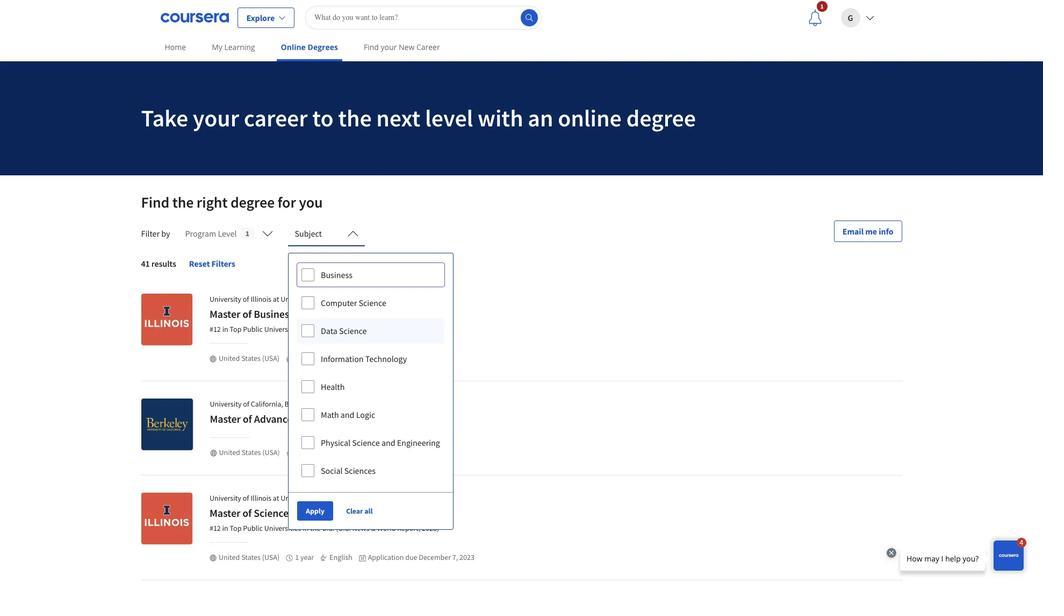 Task type: vqa. For each thing, say whether or not it's contained in the screenshot.
the by
yes



Task type: describe. For each thing, give the bounding box(es) containing it.
champaign for administration
[[306, 294, 343, 304]]

the inside university of illinois at urbana-champaign master of business administration (imba) #12 in top public universities in the u.s. (u.s. news & world report, 2023)
[[310, 324, 321, 334]]

universities inside university of illinois at urbana-champaign master of science in management (imsm) #12 in top public universities in the u.s. (u.s. news & world report, 2023)
[[264, 523, 301, 533]]

0 vertical spatial due
[[371, 353, 383, 363]]

urbana- for administration
[[281, 294, 306, 304]]

engineering inside options list list box
[[397, 437, 440, 448]]

berkeley
[[285, 399, 312, 409]]

(imsm)
[[364, 506, 395, 520]]

states for science
[[242, 552, 261, 562]]

options list list box
[[289, 253, 453, 492]]

subject button
[[289, 221, 365, 246]]

university of illinois at urbana-champaign image for master of science in management (imsm)
[[141, 493, 193, 544]]

university of illinois at urbana-champaign master of business administration (imba) #12 in top public universities in the u.s. (u.s. news & world report, 2023)
[[210, 294, 440, 334]]

results
[[152, 258, 176, 269]]

online degrees link
[[277, 35, 343, 61]]

the right to
[[338, 103, 372, 133]]

subject
[[295, 228, 322, 239]]

news inside university of illinois at urbana-champaign master of science in management (imsm) #12 in top public universities in the u.s. (u.s. news & world report, 2023)
[[353, 523, 370, 533]]

information technology
[[321, 353, 407, 364]]

in inside university of california, berkeley master of advanced study in engineering
[[330, 412, 338, 425]]

career
[[417, 42, 440, 52]]

study
[[301, 412, 327, 425]]

1 horizontal spatial 2023
[[460, 552, 475, 562]]

california,
[[251, 399, 283, 409]]

0 vertical spatial application due december 7, 2023
[[334, 353, 441, 363]]

0 vertical spatial english
[[295, 353, 318, 363]]

computer
[[321, 297, 357, 308]]

0 horizontal spatial and
[[341, 409, 355, 420]]

email me info
[[843, 226, 894, 237]]

career
[[244, 103, 308, 133]]

your for find
[[381, 42, 397, 52]]

actions toolbar
[[289, 492, 453, 529]]

clear all
[[346, 506, 373, 516]]

all
[[365, 506, 373, 516]]

your for take
[[193, 103, 239, 133]]

universities inside university of illinois at urbana-champaign master of business administration (imba) #12 in top public universities in the u.s. (u.s. news & world report, 2023)
[[264, 324, 301, 334]]

& inside university of illinois at urbana-champaign master of science in management (imsm) #12 in top public universities in the u.s. (u.s. news & world report, 2023)
[[371, 523, 376, 533]]

coursera image
[[161, 9, 229, 26]]

level
[[425, 103, 474, 133]]

(u.s. inside university of illinois at urbana-champaign master of science in management (imsm) #12 in top public universities in the u.s. (u.s. news & world report, 2023)
[[336, 523, 351, 533]]

#12 inside university of illinois at urbana-champaign master of science in management (imsm) #12 in top public universities in the u.s. (u.s. news & world report, 2023)
[[210, 523, 221, 533]]

illinois for science
[[251, 493, 272, 503]]

8,
[[415, 447, 421, 457]]

university of california, berkeley image
[[141, 399, 193, 450]]

0 horizontal spatial december
[[385, 353, 417, 363]]

#12 inside university of illinois at urbana-champaign master of business administration (imba) #12 in top public universities in the u.s. (u.s. news & world report, 2023)
[[210, 324, 221, 334]]

math and logic
[[321, 409, 376, 420]]

science for physical
[[352, 437, 380, 448]]

(usa) for science
[[262, 552, 280, 562]]

1 vertical spatial degree
[[231, 193, 275, 212]]

2 vertical spatial english
[[330, 552, 353, 562]]

health
[[321, 381, 345, 392]]

states for business
[[242, 353, 261, 363]]

reset filters button
[[181, 251, 244, 276]]

2 vertical spatial application
[[368, 552, 404, 562]]

public inside university of illinois at urbana-champaign master of science in management (imsm) #12 in top public universities in the u.s. (u.s. news & world report, 2023)
[[243, 523, 263, 533]]

info
[[879, 226, 894, 237]]

master inside university of california, berkeley master of advanced study in engineering
[[210, 412, 241, 425]]

1 for 1 year
[[295, 552, 299, 562]]

united states (usa) for science
[[219, 552, 280, 562]]

administration
[[296, 307, 364, 321]]

1 vertical spatial 7,
[[453, 552, 458, 562]]

filter
[[141, 228, 160, 239]]

email
[[843, 226, 864, 237]]

my learning link
[[208, 35, 260, 59]]

& inside university of illinois at urbana-champaign master of business administration (imba) #12 in top public universities in the u.s. (u.s. news & world report, 2023)
[[371, 324, 376, 334]]

home link
[[161, 35, 190, 59]]

with
[[478, 103, 524, 133]]

united for master of science in management (imsm)
[[219, 552, 240, 562]]

41 results
[[141, 258, 176, 269]]

email me info button
[[835, 221, 903, 242]]

news inside university of illinois at urbana-champaign master of business administration (imba) #12 in top public universities in the u.s. (u.s. news & world report, 2023)
[[353, 324, 370, 334]]

1 year
[[295, 552, 314, 562]]

february
[[385, 447, 413, 457]]

business inside university of illinois at urbana-champaign master of business administration (imba) #12 in top public universities in the u.s. (u.s. news & world report, 2023)
[[254, 307, 294, 321]]

learning
[[225, 42, 255, 52]]

take your career to the next level with an online degree
[[141, 103, 697, 133]]

1 vertical spatial (usa)
[[263, 447, 280, 457]]

united states (usa) for business
[[219, 353, 280, 363]]

social sciences
[[321, 465, 376, 476]]

university for master of business administration (imba)
[[210, 294, 241, 304]]

1 vertical spatial application
[[334, 447, 370, 457]]

math
[[321, 409, 339, 420]]

at for science
[[273, 493, 279, 503]]

filters
[[212, 258, 235, 269]]

you
[[299, 193, 323, 212]]

1 vertical spatial application due december 7, 2023
[[368, 552, 475, 562]]

2023) inside university of illinois at urbana-champaign master of business administration (imba) #12 in top public universities in the u.s. (u.s. news & world report, 2023)
[[422, 324, 440, 334]]

sciences
[[345, 465, 376, 476]]

my learning
[[212, 42, 255, 52]]

public inside university of illinois at urbana-champaign master of business administration (imba) #12 in top public universities in the u.s. (u.s. news & world report, 2023)
[[243, 324, 263, 334]]

0 vertical spatial application
[[334, 353, 370, 363]]

2023) inside university of illinois at urbana-champaign master of science in management (imsm) #12 in top public universities in the u.s. (u.s. news & world report, 2023)
[[422, 523, 440, 533]]

by
[[162, 228, 170, 239]]

to
[[313, 103, 334, 133]]

physical science and engineering
[[321, 437, 440, 448]]

1 vertical spatial united states (usa)
[[219, 447, 280, 457]]

university for master of science in management (imsm)
[[210, 493, 241, 503]]

clear all button
[[342, 501, 377, 521]]

home
[[165, 42, 186, 52]]

2 states from the top
[[242, 447, 261, 457]]

university of illinois at urbana-champaign image for master of business administration (imba)
[[141, 294, 193, 345]]

information
[[321, 353, 364, 364]]

reset
[[189, 258, 210, 269]]



Task type: locate. For each thing, give the bounding box(es) containing it.
computer science
[[321, 297, 387, 308]]

degrees
[[308, 42, 338, 52]]

1 vertical spatial due
[[372, 447, 384, 457]]

champaign for in
[[306, 493, 343, 503]]

1 report, from the top
[[398, 324, 421, 334]]

1 vertical spatial states
[[242, 447, 261, 457]]

3 states from the top
[[242, 552, 261, 562]]

data
[[321, 325, 338, 336]]

report, inside university of illinois at urbana-champaign master of science in management (imsm) #12 in top public universities in the u.s. (u.s. news & world report, 2023)
[[398, 523, 421, 533]]

0 vertical spatial business
[[321, 269, 353, 280]]

champaign
[[306, 294, 343, 304], [306, 493, 343, 503]]

2 champaign from the top
[[306, 493, 343, 503]]

1 horizontal spatial and
[[382, 437, 396, 448]]

1 button
[[798, 0, 833, 35]]

1 world from the top
[[377, 324, 396, 334]]

december
[[385, 353, 417, 363], [419, 552, 451, 562]]

champaign up apply
[[306, 493, 343, 503]]

0 vertical spatial public
[[243, 324, 263, 334]]

1 vertical spatial your
[[193, 103, 239, 133]]

master for master of business administration (imba)
[[210, 307, 241, 321]]

application
[[334, 353, 370, 363], [334, 447, 370, 457], [368, 552, 404, 562]]

0 vertical spatial 1
[[821, 2, 824, 10]]

2 report, from the top
[[398, 523, 421, 533]]

world
[[377, 324, 396, 334], [377, 523, 396, 533]]

at for business
[[273, 294, 279, 304]]

(u.s. down administration
[[336, 324, 351, 334]]

1 vertical spatial united
[[219, 447, 240, 457]]

apply button
[[297, 501, 333, 521]]

u.s. inside university of illinois at urbana-champaign master of business administration (imba) #12 in top public universities in the u.s. (u.s. news & world report, 2023)
[[322, 324, 335, 334]]

1 vertical spatial report,
[[398, 523, 421, 533]]

world down (imba)
[[377, 324, 396, 334]]

champaign inside university of illinois at urbana-champaign master of business administration (imba) #12 in top public universities in the u.s. (u.s. news & world report, 2023)
[[306, 294, 343, 304]]

0 vertical spatial illinois
[[251, 294, 272, 304]]

me
[[866, 226, 878, 237]]

your right take
[[193, 103, 239, 133]]

1 vertical spatial top
[[230, 523, 242, 533]]

at inside university of illinois at urbana-champaign master of business administration (imba) #12 in top public universities in the u.s. (u.s. news & world report, 2023)
[[273, 294, 279, 304]]

1 vertical spatial illinois
[[251, 493, 272, 503]]

0 vertical spatial (usa)
[[262, 353, 280, 363]]

(u.s.
[[336, 324, 351, 334], [336, 523, 351, 533]]

1 for 1
[[821, 2, 824, 10]]

&
[[371, 324, 376, 334], [371, 523, 376, 533]]

1 horizontal spatial your
[[381, 42, 397, 52]]

application due december 7, 2023
[[334, 353, 441, 363], [368, 552, 475, 562]]

university inside university of illinois at urbana-champaign master of science in management (imsm) #12 in top public universities in the u.s. (u.s. news & world report, 2023)
[[210, 493, 241, 503]]

take
[[141, 103, 188, 133]]

2 urbana- from the top
[[281, 493, 306, 503]]

0 horizontal spatial degree
[[231, 193, 275, 212]]

1 horizontal spatial 7,
[[453, 552, 458, 562]]

u.s. down administration
[[322, 324, 335, 334]]

0 vertical spatial 7,
[[418, 353, 424, 363]]

2024
[[422, 447, 437, 457]]

engineering inside university of california, berkeley master of advanced study in engineering
[[340, 412, 395, 425]]

2023
[[426, 353, 441, 363], [460, 552, 475, 562]]

at
[[273, 294, 279, 304], [273, 493, 279, 503]]

1 vertical spatial university
[[210, 399, 242, 409]]

university inside university of illinois at urbana-champaign master of business administration (imba) #12 in top public universities in the u.s. (u.s. news & world report, 2023)
[[210, 294, 241, 304]]

0 vertical spatial university of illinois at urbana-champaign image
[[141, 294, 193, 345]]

science right data
[[339, 325, 367, 336]]

0 vertical spatial 2023
[[426, 353, 441, 363]]

university of california, berkeley master of advanced study in engineering
[[210, 399, 395, 425]]

online degrees
[[281, 42, 338, 52]]

2 vertical spatial united states (usa)
[[219, 552, 280, 562]]

the down apply
[[310, 523, 321, 533]]

english left the physical
[[296, 447, 319, 457]]

1 top from the top
[[230, 324, 242, 334]]

management
[[302, 506, 362, 520]]

news
[[353, 324, 370, 334], [353, 523, 370, 533]]

0 horizontal spatial business
[[254, 307, 294, 321]]

application up social sciences
[[334, 447, 370, 457]]

online
[[281, 42, 306, 52]]

english
[[295, 353, 318, 363], [296, 447, 319, 457], [330, 552, 353, 562]]

& down (imba)
[[371, 324, 376, 334]]

illinois inside university of illinois at urbana-champaign master of science in management (imsm) #12 in top public universities in the u.s. (u.s. news & world report, 2023)
[[251, 493, 272, 503]]

1 vertical spatial u.s.
[[322, 523, 335, 533]]

0 horizontal spatial find
[[141, 193, 170, 212]]

data science
[[321, 325, 367, 336]]

1 horizontal spatial engineering
[[397, 437, 440, 448]]

illinois for business
[[251, 294, 272, 304]]

states left 1 year
[[242, 552, 261, 562]]

2 university of illinois at urbana-champaign image from the top
[[141, 493, 193, 544]]

2 illinois from the top
[[251, 493, 272, 503]]

university inside university of california, berkeley master of advanced study in engineering
[[210, 399, 242, 409]]

united
[[219, 353, 240, 363], [219, 447, 240, 457], [219, 552, 240, 562]]

1
[[821, 2, 824, 10], [295, 552, 299, 562]]

1 vertical spatial 2023)
[[422, 523, 440, 533]]

0 vertical spatial champaign
[[306, 294, 343, 304]]

1 vertical spatial champaign
[[306, 493, 343, 503]]

0 horizontal spatial 7,
[[418, 353, 424, 363]]

0 vertical spatial (u.s.
[[336, 324, 351, 334]]

(u.s. inside university of illinois at urbana-champaign master of business administration (imba) #12 in top public universities in the u.s. (u.s. news & world report, 2023)
[[336, 324, 351, 334]]

0 vertical spatial universities
[[264, 324, 301, 334]]

science
[[359, 297, 387, 308], [339, 325, 367, 336], [352, 437, 380, 448], [254, 506, 289, 520]]

public
[[243, 324, 263, 334], [243, 523, 263, 533]]

0 vertical spatial world
[[377, 324, 396, 334]]

1 states from the top
[[242, 353, 261, 363]]

0 vertical spatial report,
[[398, 324, 421, 334]]

1 vertical spatial december
[[419, 552, 451, 562]]

1 vertical spatial &
[[371, 523, 376, 533]]

2 at from the top
[[273, 493, 279, 503]]

the left data
[[310, 324, 321, 334]]

urbana- up apply
[[281, 493, 306, 503]]

1 horizontal spatial december
[[419, 552, 451, 562]]

(usa) for business
[[262, 353, 280, 363]]

0 vertical spatial 2023)
[[422, 324, 440, 334]]

2 u.s. from the top
[[322, 523, 335, 533]]

clear
[[346, 506, 363, 516]]

1 vertical spatial world
[[377, 523, 396, 533]]

report, inside university of illinois at urbana-champaign master of business administration (imba) #12 in top public universities in the u.s. (u.s. news & world report, 2023)
[[398, 324, 421, 334]]

master for master of science in management (imsm)
[[210, 506, 241, 520]]

1 at from the top
[[273, 294, 279, 304]]

application down data science
[[334, 353, 370, 363]]

1 vertical spatial 1
[[295, 552, 299, 562]]

2 vertical spatial united
[[219, 552, 240, 562]]

0 vertical spatial u.s.
[[322, 324, 335, 334]]

master inside university of illinois at urbana-champaign master of business administration (imba) #12 in top public universities in the u.s. (u.s. news & world report, 2023)
[[210, 307, 241, 321]]

find inside find your new career link
[[364, 42, 379, 52]]

(usa) up california,
[[262, 353, 280, 363]]

science left apply button
[[254, 506, 289, 520]]

1 vertical spatial #12
[[210, 523, 221, 533]]

0 vertical spatial states
[[242, 353, 261, 363]]

and right math
[[341, 409, 355, 420]]

find left the new
[[364, 42, 379, 52]]

right
[[197, 193, 228, 212]]

the inside university of illinois at urbana-champaign master of science in management (imsm) #12 in top public universities in the u.s. (u.s. news & world report, 2023)
[[310, 523, 321, 533]]

top inside university of illinois at urbana-champaign master of business administration (imba) #12 in top public universities in the u.s. (u.s. news & world report, 2023)
[[230, 324, 242, 334]]

0 vertical spatial december
[[385, 353, 417, 363]]

1 vertical spatial universities
[[264, 523, 301, 533]]

2 top from the top
[[230, 523, 242, 533]]

1 news from the top
[[353, 324, 370, 334]]

universities left data
[[264, 324, 301, 334]]

u.s. down management at the left bottom of page
[[322, 523, 335, 533]]

2023)
[[422, 324, 440, 334], [422, 523, 440, 533]]

1 vertical spatial find
[[141, 193, 170, 212]]

0 vertical spatial university
[[210, 294, 241, 304]]

application due february 8, 2024
[[334, 447, 437, 457]]

science for data
[[339, 325, 367, 336]]

find up the filter by
[[141, 193, 170, 212]]

1 vertical spatial business
[[254, 307, 294, 321]]

1 champaign from the top
[[306, 294, 343, 304]]

1 u.s. from the top
[[322, 324, 335, 334]]

filter by
[[141, 228, 170, 239]]

university
[[210, 294, 241, 304], [210, 399, 242, 409], [210, 493, 241, 503]]

1 horizontal spatial business
[[321, 269, 353, 280]]

1 #12 from the top
[[210, 324, 221, 334]]

1 universities from the top
[[264, 324, 301, 334]]

2 public from the top
[[243, 523, 263, 533]]

business inside options list list box
[[321, 269, 353, 280]]

0 vertical spatial and
[[341, 409, 355, 420]]

2 (u.s. from the top
[[336, 523, 351, 533]]

united for master of business administration (imba)
[[219, 353, 240, 363]]

0 horizontal spatial 2023
[[426, 353, 441, 363]]

reset filters
[[189, 258, 235, 269]]

world down '(imsm)'
[[377, 523, 396, 533]]

technology
[[366, 353, 407, 364]]

science for computer
[[359, 297, 387, 308]]

2 & from the top
[[371, 523, 376, 533]]

0 vertical spatial #12
[[210, 324, 221, 334]]

1 vertical spatial engineering
[[397, 437, 440, 448]]

2 world from the top
[[377, 523, 396, 533]]

for
[[278, 193, 296, 212]]

online
[[558, 103, 622, 133]]

0 vertical spatial news
[[353, 324, 370, 334]]

news down clear all
[[353, 523, 370, 533]]

(u.s. down management at the left bottom of page
[[336, 523, 351, 533]]

universities
[[264, 324, 301, 334], [264, 523, 301, 533]]

news down (imba)
[[353, 324, 370, 334]]

0 vertical spatial degree
[[627, 103, 697, 133]]

engineering
[[340, 412, 395, 425], [397, 437, 440, 448]]

2 vertical spatial (usa)
[[262, 552, 280, 562]]

1 2023) from the top
[[422, 324, 440, 334]]

find for find the right degree for you
[[141, 193, 170, 212]]

illinois
[[251, 294, 272, 304], [251, 493, 272, 503]]

universities up 1 year
[[264, 523, 301, 533]]

2 vertical spatial master
[[210, 506, 241, 520]]

1 illinois from the top
[[251, 294, 272, 304]]

1 (u.s. from the top
[[336, 324, 351, 334]]

science inside university of illinois at urbana-champaign master of science in management (imsm) #12 in top public universities in the u.s. (u.s. news & world report, 2023)
[[254, 506, 289, 520]]

2 news from the top
[[353, 523, 370, 533]]

world inside university of illinois at urbana-champaign master of science in management (imsm) #12 in top public universities in the u.s. (u.s. news & world report, 2023)
[[377, 523, 396, 533]]

science down logic
[[352, 437, 380, 448]]

2 vertical spatial university
[[210, 493, 241, 503]]

1 vertical spatial english
[[296, 447, 319, 457]]

states up california,
[[242, 353, 261, 363]]

top inside university of illinois at urbana-champaign master of science in management (imsm) #12 in top public universities in the u.s. (u.s. news & world report, 2023)
[[230, 523, 242, 533]]

english right year
[[330, 552, 353, 562]]

1 horizontal spatial find
[[364, 42, 379, 52]]

0 vertical spatial at
[[273, 294, 279, 304]]

1 vertical spatial master
[[210, 412, 241, 425]]

1 vertical spatial and
[[382, 437, 396, 448]]

champaign up administration
[[306, 294, 343, 304]]

and left 8,
[[382, 437, 396, 448]]

0 vertical spatial united
[[219, 353, 240, 363]]

2 universities from the top
[[264, 523, 301, 533]]

university of illinois at urbana-champaign master of science in management (imsm) #12 in top public universities in the u.s. (u.s. news & world report, 2023)
[[210, 493, 440, 533]]

english left information
[[295, 353, 318, 363]]

0 vertical spatial find
[[364, 42, 379, 52]]

0 horizontal spatial your
[[193, 103, 239, 133]]

urbana- inside university of illinois at urbana-champaign master of business administration (imba) #12 in top public universities in the u.s. (u.s. news & world report, 2023)
[[281, 294, 306, 304]]

1 vertical spatial at
[[273, 493, 279, 503]]

0 horizontal spatial 1
[[295, 552, 299, 562]]

1 vertical spatial news
[[353, 523, 370, 533]]

0 vertical spatial master
[[210, 307, 241, 321]]

find your new career link
[[360, 35, 445, 59]]

the left right at the left
[[172, 193, 194, 212]]

1 public from the top
[[243, 324, 263, 334]]

1 vertical spatial public
[[243, 523, 263, 533]]

1 vertical spatial university of illinois at urbana-champaign image
[[141, 493, 193, 544]]

my
[[212, 42, 223, 52]]

university of illinois at urbana-champaign image
[[141, 294, 193, 345], [141, 493, 193, 544]]

next
[[377, 103, 421, 133]]

0 vertical spatial your
[[381, 42, 397, 52]]

science right computer at the bottom left of page
[[359, 297, 387, 308]]

master
[[210, 307, 241, 321], [210, 412, 241, 425], [210, 506, 241, 520]]

due
[[371, 353, 383, 363], [372, 447, 384, 457], [406, 552, 418, 562]]

the
[[338, 103, 372, 133], [172, 193, 194, 212], [310, 324, 321, 334], [310, 523, 321, 533]]

states
[[242, 353, 261, 363], [242, 447, 261, 457], [242, 552, 261, 562]]

urbana- for in
[[281, 493, 306, 503]]

social
[[321, 465, 343, 476]]

u.s. inside university of illinois at urbana-champaign master of science in management (imsm) #12 in top public universities in the u.s. (u.s. news & world report, 2023)
[[322, 523, 335, 533]]

physical
[[321, 437, 351, 448]]

1 vertical spatial 2023
[[460, 552, 475, 562]]

0 vertical spatial united states (usa)
[[219, 353, 280, 363]]

apply
[[306, 506, 325, 516]]

0 horizontal spatial engineering
[[340, 412, 395, 425]]

application down '(imsm)'
[[368, 552, 404, 562]]

find for find your new career
[[364, 42, 379, 52]]

41
[[141, 258, 150, 269]]

world inside university of illinois at urbana-champaign master of business administration (imba) #12 in top public universities in the u.s. (u.s. news & world report, 2023)
[[377, 324, 396, 334]]

find the right degree for you
[[141, 193, 323, 212]]

2 vertical spatial states
[[242, 552, 261, 562]]

find your new career
[[364, 42, 440, 52]]

& down '(imsm)'
[[371, 523, 376, 533]]

1 vertical spatial urbana-
[[281, 493, 306, 503]]

1 & from the top
[[371, 324, 376, 334]]

year
[[301, 552, 314, 562]]

states down advanced
[[242, 447, 261, 457]]

0 vertical spatial top
[[230, 324, 242, 334]]

2 2023) from the top
[[422, 523, 440, 533]]

your
[[381, 42, 397, 52], [193, 103, 239, 133]]

0 vertical spatial &
[[371, 324, 376, 334]]

your left the new
[[381, 42, 397, 52]]

urbana- inside university of illinois at urbana-champaign master of science in management (imsm) #12 in top public universities in the u.s. (u.s. news & world report, 2023)
[[281, 493, 306, 503]]

1 horizontal spatial degree
[[627, 103, 697, 133]]

None search field
[[306, 6, 542, 29]]

urbana- up administration
[[281, 294, 306, 304]]

2 vertical spatial due
[[406, 552, 418, 562]]

(usa) left 1 year
[[262, 552, 280, 562]]

logic
[[356, 409, 376, 420]]

and
[[341, 409, 355, 420], [382, 437, 396, 448]]

at inside university of illinois at urbana-champaign master of science in management (imsm) #12 in top public universities in the u.s. (u.s. news & world report, 2023)
[[273, 493, 279, 503]]

report,
[[398, 324, 421, 334], [398, 523, 421, 533]]

new
[[399, 42, 415, 52]]

1 vertical spatial (u.s.
[[336, 523, 351, 533]]

1 horizontal spatial 1
[[821, 2, 824, 10]]

in
[[222, 324, 228, 334], [303, 324, 309, 334], [330, 412, 338, 425], [291, 506, 300, 520], [222, 523, 228, 533], [303, 523, 309, 533]]

an
[[528, 103, 554, 133]]

1 urbana- from the top
[[281, 294, 306, 304]]

1 inside button
[[821, 2, 824, 10]]

(usa) down advanced
[[263, 447, 280, 457]]

united states (usa)
[[219, 353, 280, 363], [219, 447, 280, 457], [219, 552, 280, 562]]

2 #12 from the top
[[210, 523, 221, 533]]

1 university of illinois at urbana-champaign image from the top
[[141, 294, 193, 345]]

0 vertical spatial urbana-
[[281, 294, 306, 304]]

find
[[364, 42, 379, 52], [141, 193, 170, 212]]

illinois inside university of illinois at urbana-champaign master of business administration (imba) #12 in top public universities in the u.s. (u.s. news & world report, 2023)
[[251, 294, 272, 304]]

master inside university of illinois at urbana-champaign master of science in management (imsm) #12 in top public universities in the u.s. (u.s. news & world report, 2023)
[[210, 506, 241, 520]]

advanced
[[254, 412, 299, 425]]

(imba)
[[366, 307, 396, 321]]

champaign inside university of illinois at urbana-champaign master of science in management (imsm) #12 in top public universities in the u.s. (u.s. news & world report, 2023)
[[306, 493, 343, 503]]

7,
[[418, 353, 424, 363], [453, 552, 458, 562]]



